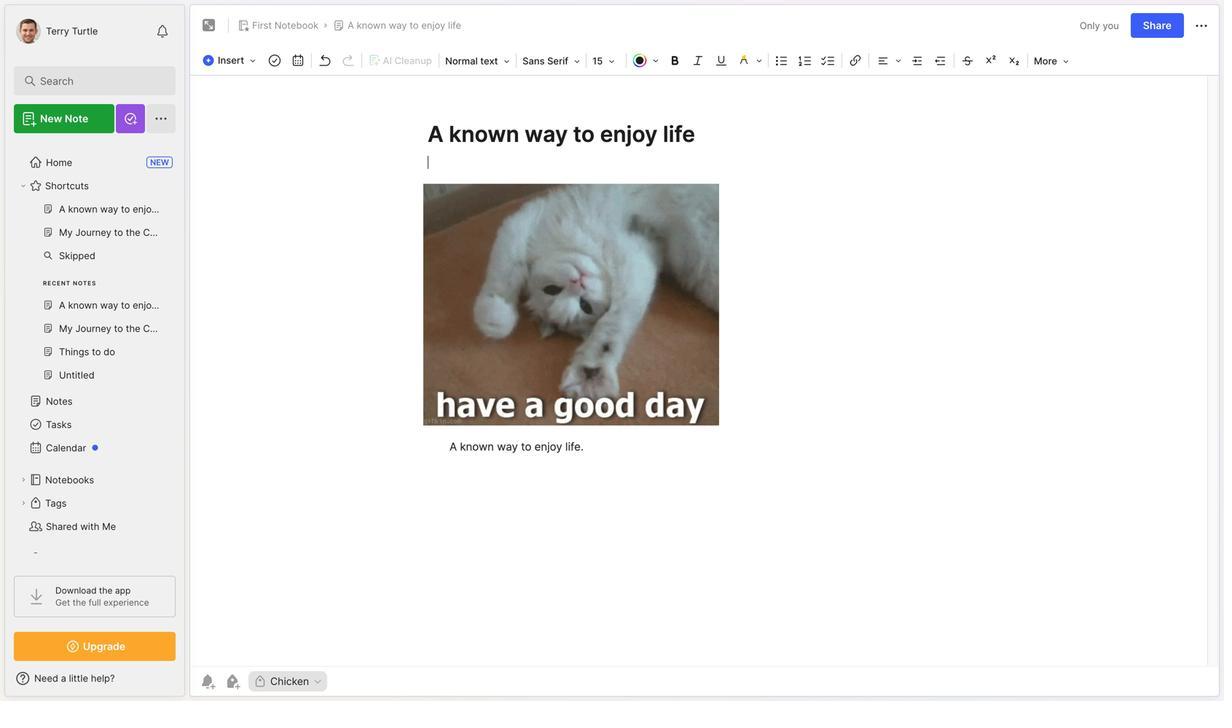 Task type: locate. For each thing, give the bounding box(es) containing it.
get
[[55, 598, 70, 608]]

main element
[[0, 0, 189, 702]]

subscript image
[[1004, 50, 1025, 71]]

recent
[[43, 280, 71, 287]]

undo image
[[315, 50, 335, 71]]

new note
[[40, 113, 88, 125]]

1 horizontal spatial notes
[[73, 280, 96, 287]]

chicken button
[[248, 672, 327, 692]]

tree containing home
[[5, 142, 184, 579]]

shortcuts
[[45, 180, 89, 191]]

download
[[55, 586, 97, 596]]

the up full
[[99, 586, 113, 596]]

0 vertical spatial the
[[99, 586, 113, 596]]

insert link image
[[845, 50, 866, 71]]

notes up tasks
[[46, 396, 73, 407]]

expand note image
[[200, 17, 218, 34]]

calendar
[[46, 443, 86, 454]]

need a little help?
[[34, 673, 115, 685]]

with
[[80, 521, 99, 533]]

share
[[1143, 19, 1172, 32]]

new
[[40, 113, 62, 125]]

recent notes
[[43, 280, 96, 287]]

sans serif
[[523, 55, 568, 67]]

upgrade
[[83, 641, 125, 653]]

1 vertical spatial the
[[73, 598, 86, 608]]

Highlight field
[[733, 50, 767, 71]]

checklist image
[[818, 50, 839, 71]]

Insert field
[[199, 50, 263, 71]]

sans
[[523, 55, 545, 67]]

enjoy
[[421, 20, 445, 31]]

shared
[[46, 521, 78, 533]]

notes right recent on the left top
[[73, 280, 96, 287]]

life
[[448, 20, 461, 31]]

1 vertical spatial notes
[[46, 396, 73, 407]]

tasks
[[46, 419, 72, 430]]

None search field
[[40, 72, 156, 90]]

More field
[[1030, 51, 1073, 71]]

bulleted list image
[[772, 50, 792, 71]]

shared with me link
[[14, 515, 167, 539]]

notes inside group
[[73, 280, 96, 287]]

way
[[389, 20, 407, 31]]

share button
[[1131, 13, 1184, 38]]

home
[[46, 157, 72, 168]]

outdent image
[[931, 50, 951, 71]]

underline image
[[711, 50, 732, 71]]

more actions image
[[1193, 17, 1210, 35]]

turtle
[[72, 26, 98, 37]]

chicken
[[270, 676, 309, 688]]

calendar event image
[[288, 50, 308, 71]]

notes link
[[14, 390, 167, 413]]

the
[[99, 586, 113, 596], [73, 598, 86, 608]]

notes
[[73, 280, 96, 287], [46, 396, 73, 407]]

bold image
[[665, 50, 685, 71]]

little
[[69, 673, 88, 685]]

to
[[410, 20, 419, 31]]

the down download
[[73, 598, 86, 608]]

strikethrough image
[[958, 50, 978, 71]]

note
[[65, 113, 88, 125]]

0 horizontal spatial notes
[[46, 396, 73, 407]]

none search field inside main element
[[40, 72, 156, 90]]

note window element
[[189, 4, 1220, 701]]

app
[[115, 586, 131, 596]]

0 vertical spatial notes
[[73, 280, 96, 287]]

tree
[[5, 142, 184, 579]]

Font color field
[[628, 50, 663, 71]]

a known way to enjoy life
[[348, 20, 461, 31]]



Task type: vqa. For each thing, say whether or not it's contained in the screenshot.
Tyler inside the THE TO-DO LIST 'row'
no



Task type: describe. For each thing, give the bounding box(es) containing it.
only you
[[1080, 20, 1119, 31]]

a
[[348, 20, 354, 31]]

italic image
[[688, 50, 708, 71]]

recent notes group
[[14, 197, 167, 396]]

add tag image
[[224, 673, 241, 691]]

more
[[1034, 55, 1057, 67]]

superscript image
[[981, 50, 1001, 71]]

tags
[[45, 498, 67, 509]]

terry turtle
[[46, 26, 98, 37]]

Search text field
[[40, 74, 156, 88]]

tasks button
[[14, 413, 167, 437]]

shortcuts button
[[14, 174, 167, 197]]

expand tags image
[[19, 499, 28, 508]]

normal text
[[445, 55, 498, 67]]

me
[[102, 521, 116, 533]]

text
[[480, 55, 498, 67]]

Font size field
[[588, 51, 625, 71]]

tree inside main element
[[5, 142, 184, 579]]

add a reminder image
[[199, 673, 216, 691]]

numbered list image
[[795, 50, 816, 71]]

first
[[252, 20, 272, 31]]

insert
[[218, 55, 244, 66]]

Account field
[[14, 17, 98, 46]]

normal
[[445, 55, 478, 67]]

serif
[[547, 55, 568, 67]]

notebooks link
[[14, 469, 167, 492]]

download the app get the full experience
[[55, 586, 149, 608]]

Alignment field
[[871, 50, 906, 71]]

you
[[1103, 20, 1119, 31]]

Note Editor text field
[[190, 75, 1219, 667]]

1 horizontal spatial the
[[99, 586, 113, 596]]

need
[[34, 673, 58, 685]]

a
[[61, 673, 66, 685]]

experience
[[103, 598, 149, 608]]

task image
[[265, 50, 285, 71]]

indent image
[[907, 50, 928, 71]]

a known way to enjoy life button
[[330, 15, 464, 36]]

tags button
[[14, 492, 167, 515]]

15
[[593, 55, 603, 67]]

known
[[357, 20, 386, 31]]

notebooks
[[45, 475, 94, 486]]

calendar button
[[14, 437, 167, 460]]

full
[[89, 598, 101, 608]]

WHAT'S NEW field
[[5, 668, 184, 691]]

first notebook button
[[235, 15, 321, 36]]

help?
[[91, 673, 115, 685]]

upgrade button
[[14, 633, 176, 662]]

Chicken Tag actions field
[[309, 677, 323, 687]]

Font family field
[[518, 51, 585, 71]]

new
[[150, 158, 169, 167]]

only
[[1080, 20, 1100, 31]]

notebook
[[275, 20, 319, 31]]

More actions field
[[1193, 16, 1210, 35]]

0 horizontal spatial the
[[73, 598, 86, 608]]

first notebook
[[252, 20, 319, 31]]

Heading level field
[[441, 51, 515, 71]]

click to collapse image
[[184, 675, 195, 692]]

terry
[[46, 26, 69, 37]]

shared with me
[[46, 521, 116, 533]]

expand notebooks image
[[19, 476, 28, 485]]



